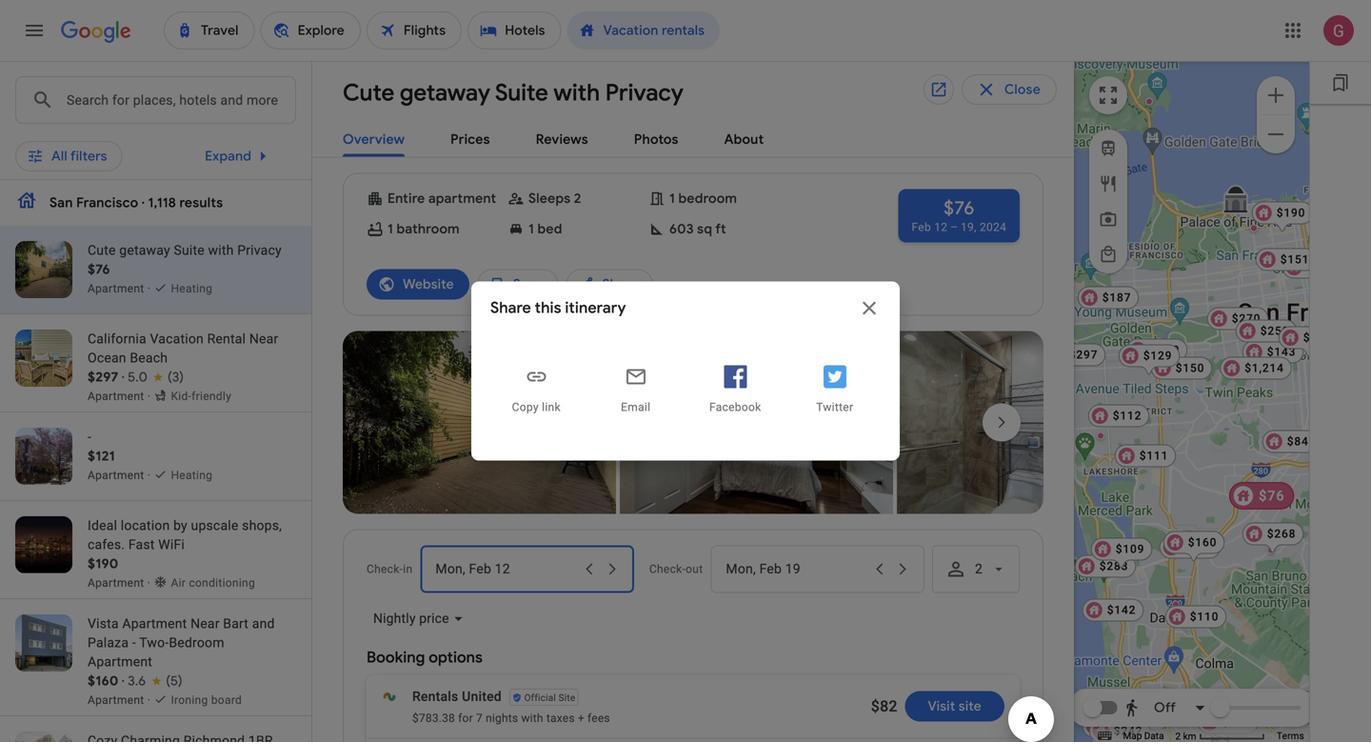 Task type: locate. For each thing, give the bounding box(es) containing it.
0 horizontal spatial by
[[173, 518, 188, 534]]

email button
[[608, 354, 665, 423]]

with inside cute getaway suite with privacy $76
[[208, 242, 234, 258]]

vista apartment near bart and palaza - two-bedroom apartment $160 ·
[[88, 616, 275, 690]]

$242
[[1114, 725, 1144, 738]]

$121 right $134 at the right top
[[1304, 331, 1333, 344]]

$160 inside the vista apartment near bart and palaza - two-bedroom apartment $160 ·
[[88, 673, 119, 689]]

fast
[[128, 537, 155, 553]]

1 vertical spatial $190
[[88, 555, 119, 572]]

apartment · down the - $121
[[88, 469, 154, 482]]

2 heating from the top
[[171, 469, 213, 482]]

visit
[[929, 698, 956, 715]]

guest
[[446, 142, 485, 159]]

1 vertical spatial share
[[491, 298, 531, 318]]

5.0
[[128, 369, 148, 386]]

0 horizontal spatial $121
[[88, 448, 115, 464]]

privacy
[[606, 79, 684, 108], [237, 242, 282, 258]]

0 horizontal spatial 1
[[388, 221, 393, 238]]

$190
[[1277, 206, 1306, 220], [88, 555, 119, 572]]

1 vertical spatial $160
[[88, 673, 119, 689]]

0 horizontal spatial $76
[[88, 261, 110, 278]]

bed
[[538, 221, 563, 238]]

apartment · for location
[[88, 576, 154, 590]]

palaza
[[88, 635, 129, 651]]

0 vertical spatial by
[[880, 142, 896, 159]]

$110
[[1191, 610, 1220, 624]]

2 horizontal spatial $76
[[1260, 488, 1286, 504]]

1 vertical spatial heating
[[171, 469, 213, 482]]

0 vertical spatial heating
[[171, 282, 213, 295]]

share inside button
[[603, 276, 639, 293]]

1 check- from the left
[[367, 563, 403, 576]]

$242 link
[[1090, 720, 1151, 742]]

0 horizontal spatial cute
[[88, 242, 116, 258]]

0 horizontal spatial $297
[[88, 369, 119, 385]]

0 vertical spatial getaway
[[400, 79, 491, 108]]

1 vertical spatial getaway
[[119, 242, 170, 258]]

$228
[[1223, 716, 1252, 729]]

0 horizontal spatial with
[[208, 242, 234, 258]]

heating down cute getaway suite with privacy $76
[[171, 282, 213, 295]]

$450 link
[[1127, 339, 1188, 362]]

2 horizontal spatial with
[[554, 79, 600, 108]]

petite auberge - queen room, $325 image
[[1309, 228, 1370, 261]]

with for cute getaway suite with privacy $76
[[208, 242, 234, 258]]

1 apartment · from the top
[[88, 282, 154, 295]]

$270 link
[[1208, 307, 1269, 330]]

2 · from the top
[[122, 673, 125, 690]]

fees
[[588, 712, 611, 725]]

$190 link
[[1253, 202, 1314, 234]]

by up wifi
[[173, 518, 188, 534]]

nightly price
[[373, 611, 449, 626]]

1 vertical spatial 2
[[976, 561, 983, 577]]

cute getaway suite with privacy
[[343, 79, 684, 108]]

cute getaway suite with privacy $76
[[88, 242, 282, 278]]

share this itinerary
[[491, 298, 626, 318]]

1 horizontal spatial share
[[603, 276, 639, 293]]

2 check- from the left
[[650, 563, 686, 576]]

$250 link
[[1236, 320, 1298, 343]]

private 3br/2ba/hot tub/pet friendly next to ocean beach image
[[1098, 432, 1105, 440]]

5 apartment · from the top
[[88, 694, 154, 707]]

visit site
[[929, 698, 982, 715]]

$495
[[1308, 261, 1337, 274]]

with down official on the bottom of page
[[522, 712, 544, 725]]

$150 link
[[1152, 357, 1213, 380]]

1 horizontal spatial list item
[[620, 331, 894, 519]]

share down save
[[491, 298, 531, 318]]

apartment · down the 5.0
[[88, 390, 154, 403]]

cute for cute getaway suite with privacy $76
[[88, 242, 116, 258]]

Check-out text field
[[612, 75, 728, 119]]

1 horizontal spatial suite
[[495, 79, 549, 108]]

· left the 3.6
[[122, 673, 125, 690]]

1 horizontal spatial by
[[880, 142, 896, 159]]

1 vertical spatial $297
[[88, 369, 119, 385]]

vacation
[[150, 331, 204, 347]]

getaway down san francisco · 1,118 results heading
[[119, 242, 170, 258]]

apartment down palaza
[[88, 654, 152, 670]]

Check-in text field
[[436, 546, 577, 592]]

heating up the upscale
[[171, 469, 213, 482]]

$121
[[1304, 331, 1333, 344], [88, 448, 115, 464]]

privacy up the rental
[[237, 242, 282, 258]]

0 horizontal spatial share
[[491, 298, 531, 318]]

- left two-
[[132, 635, 136, 651]]

nightly
[[373, 611, 416, 626]]

3.6
[[128, 673, 146, 690]]

$842 link
[[1263, 430, 1325, 453]]

with down results at the left top
[[208, 242, 234, 258]]

1 list item from the left
[[343, 331, 616, 519]]

high ceiling modern design studio, $101 image
[[1301, 702, 1363, 734]]

filters for cute getaway suite with privacy
[[70, 142, 107, 159]]

$121 up ideal
[[88, 448, 115, 464]]

1 for 1 bed
[[529, 221, 534, 238]]

0 vertical spatial near
[[249, 331, 279, 347]]

nights
[[486, 712, 519, 725]]

suite down results at the left top
[[174, 242, 205, 258]]

with up reviews
[[554, 79, 600, 108]]

1 horizontal spatial check-
[[650, 563, 686, 576]]

$134
[[1273, 341, 1302, 354]]

4 apartment · from the top
[[88, 576, 154, 590]]

- inside the vista apartment near bart and palaza - two-bedroom apartment $160 ·
[[132, 635, 136, 651]]

1 up 603 at the top of page
[[670, 190, 675, 207]]

official site
[[525, 692, 576, 703]]

$76 for $76
[[1260, 488, 1286, 504]]

Check-in text field
[[427, 75, 540, 119]]

heating for getaway
[[171, 282, 213, 295]]

2 filters from the top
[[70, 148, 107, 165]]

suite inside cute getaway suite with privacy $76
[[174, 242, 205, 258]]

$187 link
[[1078, 286, 1140, 309]]

1 left bed
[[529, 221, 534, 238]]

$76 inside cute getaway suite with privacy $76
[[88, 261, 110, 278]]

1 vertical spatial near
[[191, 616, 220, 632]]

$297 inside california vacation rental near ocean beach $297 ·
[[88, 369, 119, 385]]

0 horizontal spatial list item
[[343, 331, 616, 519]]

filters for overview
[[70, 148, 107, 165]]

$143 link
[[1243, 341, 1305, 363]]

getaway inside cute getaway suite with privacy $76
[[119, 242, 170, 258]]

1 vertical spatial $76
[[88, 261, 110, 278]]

1 horizontal spatial 2
[[976, 561, 983, 577]]

cute inside heading
[[343, 79, 395, 108]]

check- for in
[[367, 563, 403, 576]]

$151
[[1281, 253, 1310, 266]]

0 vertical spatial $76
[[944, 196, 975, 220]]

0 vertical spatial with
[[554, 79, 600, 108]]

0 vertical spatial privacy
[[606, 79, 684, 108]]

official
[[525, 692, 556, 703]]

overview
[[343, 131, 405, 148]]

1 vertical spatial with
[[208, 242, 234, 258]]

$76 up $268
[[1260, 488, 1286, 504]]

0 horizontal spatial suite
[[174, 242, 205, 258]]

1 horizontal spatial -
[[132, 635, 136, 651]]

all filters (1)
[[51, 142, 126, 159]]

12 – 19,
[[935, 221, 977, 234]]

suite up rating
[[495, 79, 549, 108]]

0 vertical spatial $190
[[1277, 206, 1306, 220]]

1 vertical spatial suite
[[174, 242, 205, 258]]

suite inside heading
[[495, 79, 549, 108]]

$76 for $76 feb 12 – 19, 2024
[[944, 196, 975, 220]]

apartment · for $121
[[88, 469, 154, 482]]

$76 down francisco · 1,118 on the left of page
[[88, 261, 110, 278]]

0 vertical spatial ·
[[122, 369, 125, 386]]

booking options
[[367, 648, 483, 667]]

near up bedroom
[[191, 616, 220, 632]]

newly built luxury home 1 mile from sf image
[[1173, 601, 1180, 608]]

1 · from the top
[[122, 369, 125, 386]]

$662 link
[[1083, 715, 1144, 738]]

0 vertical spatial suite
[[495, 79, 549, 108]]

apartment · down 'cafes.'
[[88, 576, 154, 590]]

out
[[686, 563, 704, 576]]

suite for cute getaway suite with privacy
[[495, 79, 549, 108]]

2 all from the top
[[51, 148, 67, 165]]

1 horizontal spatial with
[[522, 712, 544, 725]]

privacy for cute getaway suite with privacy $76
[[237, 242, 282, 258]]

rooms
[[598, 142, 641, 159]]

about
[[725, 131, 764, 148]]

$160 link
[[1164, 531, 1225, 564]]

$160 left house-canyon dr icon on the right bottom of page
[[1189, 536, 1218, 549]]

with inside heading
[[554, 79, 600, 108]]

1 vertical spatial by
[[173, 518, 188, 534]]

$76
[[944, 196, 975, 220], [88, 261, 110, 278], [1260, 488, 1286, 504]]

cute getaway suite with privacy heading
[[328, 76, 684, 109]]

privacy for cute getaway suite with privacy
[[606, 79, 684, 108]]

0 vertical spatial 2
[[574, 190, 582, 207]]

2 vertical spatial $76
[[1260, 488, 1286, 504]]

0 horizontal spatial $190
[[88, 555, 119, 572]]

$76 inside the $76 feb 12 – 19, 2024
[[944, 196, 975, 220]]

share button
[[566, 269, 654, 300]]

share up itinerary
[[603, 276, 639, 293]]

privacy inside cute getaway suite with privacy $76
[[237, 242, 282, 258]]

by right sort
[[880, 142, 896, 159]]

$160 left the 3.6
[[88, 673, 119, 689]]

0 vertical spatial $160
[[1189, 536, 1218, 549]]

1 vertical spatial ·
[[122, 673, 125, 690]]

$76 up 12 – 19,
[[944, 196, 975, 220]]

1 vertical spatial cute
[[88, 242, 116, 258]]

$190 down 'cafes.'
[[88, 555, 119, 572]]

1 all from the top
[[51, 142, 67, 159]]

1 horizontal spatial $76
[[944, 196, 975, 220]]

$297 down $187 link
[[1070, 348, 1099, 362]]

getaway up "prices"
[[400, 79, 491, 108]]

1 horizontal spatial privacy
[[606, 79, 684, 108]]

0 horizontal spatial check-
[[367, 563, 403, 576]]

$268 link
[[1243, 523, 1305, 555]]

603 sq ft
[[670, 221, 727, 238]]

near inside california vacation rental near ocean beach $297 ·
[[249, 331, 279, 347]]

· inside the vista apartment near bart and palaza - two-bedroom apartment $160 ·
[[122, 673, 125, 690]]

options
[[429, 648, 483, 667]]

cute inside cute getaway suite with privacy $76
[[88, 242, 116, 258]]

all
[[51, 142, 67, 159], [51, 148, 67, 165]]

0 horizontal spatial -
[[88, 429, 92, 445]]

0 horizontal spatial privacy
[[237, 242, 282, 258]]

1 horizontal spatial getaway
[[400, 79, 491, 108]]

1 vertical spatial $121
[[88, 448, 115, 464]]

0 vertical spatial share
[[603, 276, 639, 293]]

2 vertical spatial with
[[522, 712, 544, 725]]

3 apartment · from the top
[[88, 469, 154, 482]]

cute
[[343, 79, 395, 108], [88, 242, 116, 258]]

share for share
[[603, 276, 639, 293]]

wifi
[[158, 537, 185, 553]]

1 down entire
[[388, 221, 393, 238]]

2024
[[980, 221, 1007, 234]]

with
[[554, 79, 600, 108], [208, 242, 234, 258], [522, 712, 544, 725]]

off button
[[1120, 693, 1213, 723]]

1 filters from the top
[[70, 142, 107, 159]]

$297 down ocean
[[88, 369, 119, 385]]

1 vertical spatial privacy
[[237, 242, 282, 258]]

2 horizontal spatial list item
[[897, 331, 1171, 519]]

lombard  cow hollow modern & chic condo-walk score 98 image
[[1251, 224, 1259, 232]]

-
[[88, 429, 92, 445], [132, 635, 136, 651]]

sort
[[850, 142, 877, 159]]

california
[[88, 331, 147, 347]]

ironing
[[171, 694, 208, 707]]

1 horizontal spatial cute
[[343, 79, 395, 108]]

rating
[[488, 142, 526, 159]]

close image
[[858, 297, 881, 320]]

apartment · down the 3.6
[[88, 694, 154, 707]]

0 vertical spatial -
[[88, 429, 92, 445]]

apartment up two-
[[122, 616, 187, 632]]

tab list
[[312, 116, 1075, 158]]

air
[[171, 576, 186, 590]]

$190 up $151
[[1277, 206, 1306, 220]]

$283 link
[[1075, 555, 1137, 578]]

apartment
[[122, 616, 187, 632], [88, 654, 152, 670]]

0 vertical spatial $297
[[1070, 348, 1099, 362]]

results
[[180, 194, 223, 212]]

apartment · up 'california'
[[88, 282, 154, 295]]

rentals
[[413, 689, 459, 705]]

2 inside popup button
[[976, 561, 983, 577]]

$76 feb 12 – 19, 2024
[[912, 196, 1007, 234]]

0 vertical spatial $121
[[1304, 331, 1333, 344]]

cute up overview
[[343, 79, 395, 108]]

getaway inside cute getaway suite with privacy heading
[[400, 79, 491, 108]]

san
[[50, 194, 73, 212]]

$121 link
[[1279, 326, 1341, 359]]

0 horizontal spatial $160
[[88, 673, 119, 689]]

near right the rental
[[249, 331, 279, 347]]

site
[[559, 692, 576, 703]]

0 horizontal spatial getaway
[[119, 242, 170, 258]]

visit site button
[[906, 691, 1005, 722]]

all inside button
[[51, 148, 67, 165]]

privacy up photos
[[606, 79, 684, 108]]

0 horizontal spatial near
[[191, 616, 220, 632]]

1 horizontal spatial near
[[249, 331, 279, 347]]

- down ocean
[[88, 429, 92, 445]]

apartment · for getaway
[[88, 282, 154, 295]]

2 horizontal spatial 1
[[670, 190, 675, 207]]

2 apartment · from the top
[[88, 390, 154, 403]]

1 horizontal spatial $160
[[1189, 536, 1218, 549]]

filters inside button
[[70, 142, 107, 159]]

map region
[[1075, 61, 1311, 742]]

· left the 5.0
[[122, 369, 125, 386]]

by
[[880, 142, 896, 159], [173, 518, 188, 534]]

$76 link
[[1230, 482, 1295, 510]]

1 horizontal spatial $190
[[1277, 206, 1306, 220]]

0 vertical spatial cute
[[343, 79, 395, 108]]

haight ashbury painted lady studio image
[[1238, 321, 1245, 328]]

privacy inside cute getaway suite with privacy heading
[[606, 79, 684, 108]]

board
[[211, 694, 242, 707]]

all inside button
[[51, 142, 67, 159]]

1 vertical spatial -
[[132, 635, 136, 651]]

list item
[[343, 331, 616, 519], [620, 331, 894, 519], [897, 331, 1171, 519]]

$109 link
[[1092, 538, 1153, 570]]

filters inside button
[[70, 148, 107, 165]]

cute down francisco · 1,118 on the left of page
[[88, 242, 116, 258]]

1 heating from the top
[[171, 282, 213, 295]]

1 horizontal spatial 1
[[529, 221, 534, 238]]



Task type: describe. For each thing, give the bounding box(es) containing it.
$190 inside ideal location by upscale shops, cafes. fast wifi $190
[[88, 555, 119, 572]]

tab list containing overview
[[312, 116, 1075, 158]]

603
[[670, 221, 694, 238]]

by inside ideal location by upscale shops, cafes. fast wifi $190
[[173, 518, 188, 534]]

photos
[[634, 131, 679, 148]]

Check-out text field
[[726, 546, 868, 592]]

share for share this itinerary
[[491, 298, 531, 318]]

all for cute getaway suite with privacy
[[51, 142, 67, 159]]

entire apartment
[[388, 190, 497, 207]]

(3)
[[168, 369, 184, 386]]

amenities
[[714, 142, 778, 159]]

bathroom
[[397, 221, 460, 238]]

copy link button
[[508, 354, 565, 423]]

$150
[[1176, 362, 1205, 375]]

two-
[[139, 635, 169, 651]]

1 bed
[[529, 221, 563, 238]]

off
[[1155, 699, 1177, 716]]

all for overview
[[51, 148, 67, 165]]

property type button
[[253, 135, 406, 166]]

5 out of 5 stars from 3 reviews image
[[128, 368, 184, 387]]

+
[[578, 712, 585, 725]]

rentals united
[[413, 689, 502, 705]]

$111
[[1140, 449, 1169, 463]]

expand button
[[183, 141, 296, 171]]

pet friendly beautiful 2br condo overlooking san francisco bay image
[[1303, 202, 1311, 209]]

$169
[[1116, 543, 1145, 556]]

$110 link
[[1166, 605, 1227, 628]]

cavallo point - historic king room image
[[1146, 98, 1154, 105]]

1 for 1 bedroom
[[670, 190, 675, 207]]

all filters (1) button
[[15, 135, 141, 166]]

cute for cute getaway suite with privacy
[[343, 79, 395, 108]]

ideal
[[88, 518, 117, 534]]

all filters button
[[15, 141, 123, 171]]

for
[[458, 712, 473, 725]]

map
[[1124, 730, 1143, 742]]

luxostays | ! modern 3b #king bed #sfo#family image
[[1239, 723, 1246, 730]]

keyboard shortcuts image
[[1099, 732, 1112, 740]]

price
[[181, 142, 213, 159]]

save
[[513, 276, 543, 293]]

amenities button
[[681, 135, 810, 166]]

- inside the - $121
[[88, 429, 92, 445]]

· inside california vacation rental near ocean beach $297 ·
[[122, 369, 125, 386]]

3.6 out of 5 stars from 5 reviews image
[[128, 672, 183, 691]]

beach
[[130, 350, 168, 366]]

price
[[419, 611, 449, 626]]

$160 inside "link"
[[1189, 536, 1218, 549]]

1 horizontal spatial $297
[[1070, 348, 1099, 362]]

san francisco · 1,118 results
[[50, 194, 223, 212]]

0 horizontal spatial 2
[[574, 190, 582, 207]]

reviews
[[536, 131, 589, 148]]

0 vertical spatial apartment
[[122, 616, 187, 632]]

all filters
[[51, 148, 107, 165]]

map data
[[1124, 730, 1165, 742]]

location
[[121, 518, 170, 534]]

san francisco · 1,118 results heading
[[50, 191, 223, 214]]

$783.38 for 7 nights with taxes + fees
[[413, 712, 611, 725]]

feb
[[912, 221, 932, 234]]

(5)
[[166, 673, 183, 690]]

- $121
[[88, 429, 115, 464]]

twitter button
[[807, 354, 864, 423]]

inviting & modern - garage/kitchen/family friendly - 3b/2ba - 12 min sf/o image
[[1209, 610, 1217, 618]]

$250
[[1261, 324, 1290, 338]]

air conditioning
[[171, 576, 255, 590]]

type
[[345, 142, 374, 159]]

open in new tab image
[[930, 80, 948, 99]]

$204
[[1185, 541, 1214, 554]]

getaway for cute getaway suite with privacy $76
[[119, 242, 170, 258]]

rental
[[207, 331, 246, 347]]

prices
[[451, 131, 490, 148]]

nightly price button
[[359, 609, 479, 628]]

photos list
[[343, 331, 1171, 535]]

$297 link
[[1045, 343, 1106, 366]]

cafes.
[[88, 537, 125, 553]]

check- for out
[[650, 563, 686, 576]]

sort by button
[[818, 135, 928, 166]]

$129 link
[[1119, 344, 1181, 377]]

email
[[621, 401, 651, 414]]

$283
[[1100, 560, 1129, 573]]

getaway for cute getaway suite with privacy
[[400, 79, 491, 108]]

1 for 1 bathroom
[[388, 221, 393, 238]]

price button
[[148, 135, 246, 166]]

sq
[[698, 221, 713, 238]]

1 horizontal spatial $121
[[1304, 331, 1333, 344]]

view larger map image
[[1098, 84, 1120, 107]]

ideal location by upscale shops, cafes. fast wifi $190
[[88, 518, 282, 572]]

clear image
[[323, 87, 346, 110]]

$783.38
[[413, 712, 455, 725]]

map data button
[[1124, 729, 1165, 742]]

check-in
[[367, 563, 413, 576]]

heating for $121
[[171, 469, 213, 482]]

sleeps 2
[[529, 190, 582, 207]]

suite for cute getaway suite with privacy $76
[[174, 242, 205, 258]]

by inside the sort by popup button
[[880, 142, 896, 159]]

in
[[403, 563, 413, 576]]

apartment
[[429, 190, 497, 207]]

kid-friendly
[[171, 390, 232, 403]]

close button
[[962, 74, 1058, 105]]

house-canyon dr image
[[1268, 546, 1276, 554]]

$142 link
[[1083, 599, 1144, 622]]

$129
[[1144, 349, 1173, 363]]

with for cute getaway suite with privacy
[[554, 79, 600, 108]]

filters form
[[15, 61, 928, 192]]

$112 link
[[1089, 404, 1150, 427]]

friendly
[[192, 390, 232, 403]]

near inside the vista apartment near bart and palaza - two-bedroom apartment $160 ·
[[191, 616, 220, 632]]

3 list item from the left
[[897, 331, 1171, 519]]

bedroom
[[679, 190, 737, 207]]

zoom in map image
[[1265, 84, 1288, 106]]

ironing board
[[171, 694, 242, 707]]

7
[[476, 712, 483, 725]]

ocean
[[88, 350, 126, 366]]

1 vertical spatial apartment
[[88, 654, 152, 670]]

guest rating button
[[414, 135, 558, 166]]

2 list item from the left
[[620, 331, 894, 519]]

data
[[1145, 730, 1165, 742]]

$169 link
[[1092, 538, 1153, 570]]

zoom out map image
[[1265, 123, 1288, 146]]

itinerary
[[565, 298, 626, 318]]

$842
[[1288, 435, 1317, 448]]



Task type: vqa. For each thing, say whether or not it's contained in the screenshot.
'$143' link
yes



